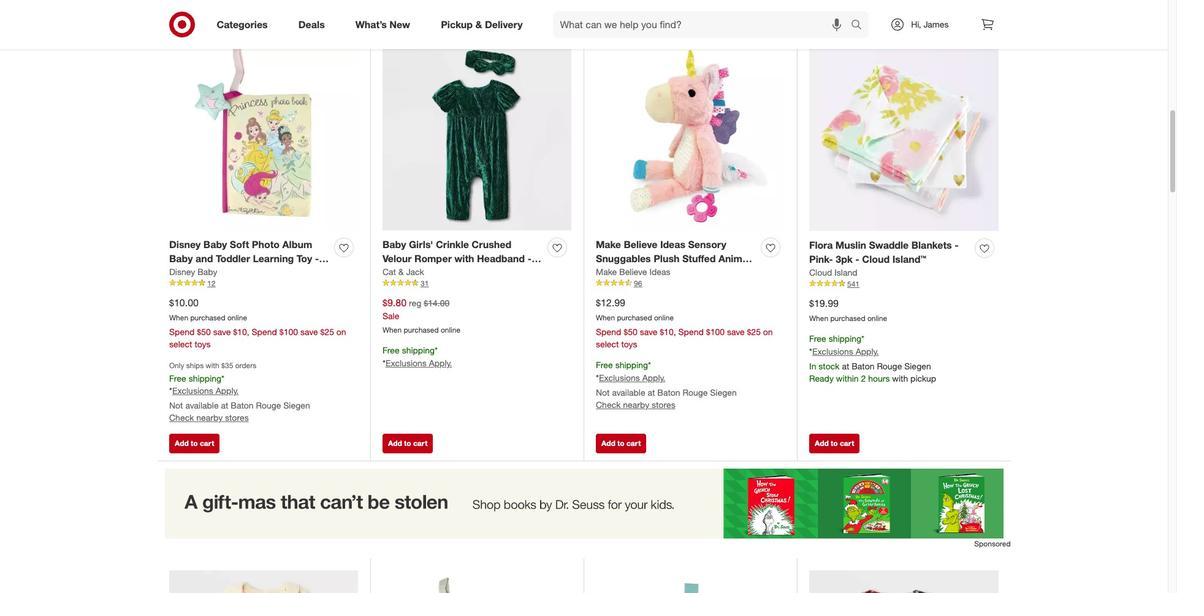 Task type: locate. For each thing, give the bounding box(es) containing it.
on for make believe ideas sensory snuggables plush stuffed animal - unicorn
[[763, 327, 773, 337]]

2 $50 from the left
[[624, 327, 637, 337]]

baton for $19.99
[[852, 361, 875, 372]]

disney baby soft photo album baby and toddler learning toy - minnie mouse image
[[383, 571, 571, 593], [383, 571, 571, 593]]

1 horizontal spatial cloud
[[862, 253, 890, 265]]

not
[[596, 388, 610, 398], [169, 401, 183, 411]]

0 vertical spatial believe
[[624, 238, 658, 251]]

shipping for cat
[[402, 345, 435, 356]]

believe up the snuggables
[[624, 238, 658, 251]]

0 horizontal spatial nearby
[[196, 413, 223, 423]]

free for make believe ideas sensory snuggables plush stuffed animal - unicorn
[[596, 360, 613, 371]]

0 vertical spatial stores
[[652, 400, 675, 410]]

$100 down "12" "link"
[[279, 327, 298, 337]]

1 $10, from the left
[[233, 327, 249, 337]]

pickup
[[441, 18, 473, 30]]

free inside the free shipping * * exclusions apply.
[[383, 345, 400, 356]]

exclusions for baby girls' crinkle crushed velour romper with headband - cat & jack™ green
[[386, 358, 427, 369]]

1 vertical spatial stores
[[225, 413, 249, 423]]

- left unicorn
[[596, 266, 600, 279]]

spend down $10.00
[[169, 327, 195, 337]]

purchased for $19.99
[[830, 314, 865, 323]]

2 horizontal spatial siegen
[[904, 361, 931, 372]]

- inside disney baby soft photo album baby and toddler learning toy - princess
[[315, 252, 319, 265]]

purchased inside $19.99 when purchased online
[[830, 314, 865, 323]]

0 horizontal spatial siegen
[[283, 401, 310, 411]]

1 horizontal spatial toys
[[621, 339, 637, 350]]

- right blankets on the top right
[[955, 239, 959, 251]]

velour
[[383, 252, 412, 265]]

advertisement region
[[157, 469, 1011, 539]]

1 horizontal spatial stores
[[652, 400, 675, 410]]

shipping for unicorn
[[615, 360, 648, 371]]

exclusions
[[812, 347, 853, 357], [386, 358, 427, 369], [599, 373, 640, 383], [172, 386, 213, 396]]

shipping
[[829, 334, 861, 344], [402, 345, 435, 356], [615, 360, 648, 371], [189, 373, 221, 383]]

0 vertical spatial siegen
[[904, 361, 931, 372]]

nearby
[[623, 400, 649, 410], [196, 413, 223, 423]]

0 vertical spatial make
[[596, 238, 621, 251]]

siegen
[[904, 361, 931, 372], [710, 388, 737, 398], [283, 401, 310, 411]]

baby
[[203, 238, 227, 251], [383, 238, 406, 251], [169, 252, 193, 265], [198, 266, 217, 277]]

siegen inside free shipping * * exclusions apply. not available at baton rouge siegen check nearby stores
[[710, 388, 737, 398]]

$50 inside $12.99 when purchased online spend $50 save $10, spend $100 save $25 on select toys
[[624, 327, 637, 337]]

with inside only ships with $35 orders free shipping * * exclusions apply. not available at baton rouge siegen check nearby stores
[[206, 361, 219, 371]]

blankets
[[911, 239, 952, 251]]

with left $35
[[206, 361, 219, 371]]

flora muslin swaddle blankets - pink- 3pk - cloud island™ image
[[809, 42, 999, 231], [809, 42, 999, 231]]

island
[[835, 267, 857, 277]]

$10.00
[[169, 297, 199, 309]]

when inside $12.99 when purchased online spend $50 save $10, spend $100 save $25 on select toys
[[596, 313, 615, 322]]

1 horizontal spatial at
[[648, 388, 655, 398]]

$50 up ships
[[197, 327, 211, 337]]

0 horizontal spatial $100
[[279, 327, 298, 337]]

ideas down plush
[[650, 266, 670, 277]]

when inside $9.80 reg $14.00 sale when purchased online
[[383, 325, 402, 334]]

1 vertical spatial ideas
[[650, 266, 670, 277]]

shipping inside free shipping * * exclusions apply. in stock at  baton rouge siegen ready within 2 hours with pickup
[[829, 334, 861, 344]]

$10,
[[233, 327, 249, 337], [660, 327, 676, 337]]

0 horizontal spatial with
[[206, 361, 219, 371]]

purchased down $19.99
[[830, 314, 865, 323]]

0 horizontal spatial baton
[[231, 401, 254, 411]]

541
[[847, 279, 860, 289]]

0 vertical spatial with
[[454, 252, 474, 265]]

apply. for cat
[[429, 358, 452, 369]]

disney inside "link"
[[169, 266, 195, 277]]

0 horizontal spatial available
[[185, 401, 219, 411]]

& for pickup
[[475, 18, 482, 30]]

2 $25 from the left
[[747, 327, 761, 337]]

free inside only ships with $35 orders free shipping * * exclusions apply. not available at baton rouge siegen check nearby stores
[[169, 373, 186, 383]]

check nearby stores button
[[596, 399, 675, 411], [169, 412, 249, 424]]

on inside $10.00 when purchased online spend $50 save $10, spend $100 save $25 on select toys
[[336, 327, 346, 337]]

baby up the velour
[[383, 238, 406, 251]]

ideas inside make believe ideas sensory snuggables plush stuffed animal - unicorn
[[660, 238, 685, 251]]

siegen inside free shipping * * exclusions apply. in stock at  baton rouge siegen ready within 2 hours with pickup
[[904, 361, 931, 372]]

1 vertical spatial nearby
[[196, 413, 223, 423]]

siegen for make believe ideas sensory snuggables plush stuffed animal - unicorn
[[710, 388, 737, 398]]

free inside free shipping * * exclusions apply. not available at baton rouge siegen check nearby stores
[[596, 360, 613, 371]]

select down $12.99
[[596, 339, 619, 350]]

stores inside free shipping * * exclusions apply. not available at baton rouge siegen check nearby stores
[[652, 400, 675, 410]]

1 vertical spatial baton
[[657, 388, 680, 398]]

apply.
[[856, 347, 879, 357], [429, 358, 452, 369], [642, 373, 665, 383], [216, 386, 239, 396]]

disney for disney baby
[[169, 266, 195, 277]]

2 horizontal spatial baton
[[852, 361, 875, 372]]

make believe ideas
[[596, 266, 670, 277]]

cloud down pink-
[[809, 267, 832, 277]]

1 vertical spatial disney
[[169, 266, 195, 277]]

apply. inside free shipping * * exclusions apply. not available at baton rouge siegen check nearby stores
[[642, 373, 665, 383]]

on
[[336, 327, 346, 337], [763, 327, 773, 337]]

when down sale
[[383, 325, 402, 334]]

purchased down $12.99
[[617, 313, 652, 322]]

ships
[[186, 361, 204, 371]]

cloud island
[[809, 267, 857, 277]]

3 spend from the left
[[596, 327, 621, 337]]

baton
[[852, 361, 875, 372], [657, 388, 680, 398], [231, 401, 254, 411]]

add to cart
[[175, 7, 214, 16], [601, 7, 641, 16], [815, 7, 854, 16], [175, 439, 214, 448], [388, 439, 428, 448], [601, 439, 641, 448], [815, 439, 854, 448]]

sale
[[383, 311, 399, 321]]

not inside free shipping * * exclusions apply. not available at baton rouge siegen check nearby stores
[[596, 388, 610, 398]]

2 vertical spatial siegen
[[283, 401, 310, 411]]

2 vertical spatial rouge
[[256, 401, 281, 411]]

ideas for make believe ideas sensory snuggables plush stuffed animal - unicorn
[[660, 238, 685, 251]]

2 spend from the left
[[252, 327, 277, 337]]

1 horizontal spatial on
[[763, 327, 773, 337]]

toys up ships
[[195, 339, 211, 350]]

cloud inside flora muslin swaddle blankets - pink- 3pk - cloud island™
[[862, 253, 890, 265]]

0 horizontal spatial $50
[[197, 327, 211, 337]]

with
[[454, 252, 474, 265], [206, 361, 219, 371], [892, 374, 908, 384]]

$10, up orders
[[233, 327, 249, 337]]

1 horizontal spatial check nearby stores button
[[596, 399, 675, 411]]

1 vertical spatial cloud
[[809, 267, 832, 277]]

rouge inside free shipping * * exclusions apply. in stock at  baton rouge siegen ready within 2 hours with pickup
[[877, 361, 902, 372]]

purchased
[[190, 313, 225, 322], [617, 313, 652, 322], [830, 314, 865, 323], [404, 325, 439, 334]]

disney up and
[[169, 238, 201, 251]]

1 on from the left
[[336, 327, 346, 337]]

2 horizontal spatial rouge
[[877, 361, 902, 372]]

cloud down swaddle
[[862, 253, 890, 265]]

0 horizontal spatial $10,
[[233, 327, 249, 337]]

girls'
[[409, 238, 433, 251]]

$50
[[197, 327, 211, 337], [624, 327, 637, 337]]

1 $50 from the left
[[197, 327, 211, 337]]

$12.99
[[596, 297, 625, 309]]

$10, for $10.00
[[233, 327, 249, 337]]

1 $100 from the left
[[279, 327, 298, 337]]

96 link
[[596, 278, 785, 289]]

disney baby princess busy ring baby learning toy image
[[596, 571, 785, 593], [596, 571, 785, 593]]

add to cart button
[[169, 2, 220, 22], [596, 2, 646, 22], [809, 2, 860, 22], [169, 434, 220, 454], [383, 434, 433, 454], [596, 434, 646, 454], [809, 434, 860, 454]]

0 horizontal spatial check
[[169, 413, 194, 423]]

online
[[227, 313, 247, 322], [654, 313, 674, 322], [867, 314, 887, 323], [441, 325, 460, 334]]

$25 inside $12.99 when purchased online spend $50 save $10, spend $100 save $25 on select toys
[[747, 327, 761, 337]]

spend down 96 link
[[678, 327, 704, 337]]

at inside only ships with $35 orders free shipping * * exclusions apply. not available at baton rouge siegen check nearby stores
[[221, 401, 228, 411]]

1 horizontal spatial select
[[596, 339, 619, 350]]

unicorn
[[603, 266, 640, 279]]

0 vertical spatial available
[[612, 388, 645, 398]]

0 vertical spatial ideas
[[660, 238, 685, 251]]

when down $12.99
[[596, 313, 615, 322]]

-
[[955, 239, 959, 251], [315, 252, 319, 265], [528, 252, 532, 265], [855, 253, 859, 265], [596, 266, 600, 279]]

2 vertical spatial at
[[221, 401, 228, 411]]

online down '$14.00'
[[441, 325, 460, 334]]

$25 for disney baby soft photo album baby and toddler learning toy - princess
[[320, 327, 334, 337]]

spend down $12.99
[[596, 327, 621, 337]]

$19.99
[[809, 297, 839, 309]]

ideas for make believe ideas
[[650, 266, 670, 277]]

shipping inside free shipping * * exclusions apply. not available at baton rouge siegen check nearby stores
[[615, 360, 648, 371]]

0 vertical spatial at
[[842, 361, 849, 372]]

at
[[842, 361, 849, 372], [648, 388, 655, 398], [221, 401, 228, 411]]

1 vertical spatial at
[[648, 388, 655, 398]]

shipping for island™
[[829, 334, 861, 344]]

1 horizontal spatial $100
[[706, 327, 725, 337]]

$10, up free shipping * * exclusions apply. not available at baton rouge siegen check nearby stores
[[660, 327, 676, 337]]

0 horizontal spatial select
[[169, 339, 192, 350]]

purchased inside $12.99 when purchased online spend $50 save $10, spend $100 save $25 on select toys
[[617, 313, 652, 322]]

free for flora muslin swaddle blankets - pink- 3pk - cloud island™
[[809, 334, 826, 344]]

sponsored
[[326, 15, 363, 24], [974, 539, 1011, 549]]

2 $10, from the left
[[660, 327, 676, 337]]

online down 96 link
[[654, 313, 674, 322]]

toys for $10.00
[[195, 339, 211, 350]]

add
[[175, 7, 189, 16], [601, 7, 615, 16], [815, 7, 829, 16], [175, 439, 189, 448], [388, 439, 402, 448], [601, 439, 615, 448], [815, 439, 829, 448]]

make believe ideas sensory snuggables plush stuffed animal - unicorn image
[[596, 42, 785, 231], [596, 42, 785, 231]]

make inside make believe ideas sensory snuggables plush stuffed animal - unicorn
[[596, 238, 621, 251]]

0 vertical spatial sponsored
[[326, 15, 363, 24]]

baby girls' crinkle crushed velour romper with headband - cat & jack™ green image
[[383, 42, 571, 231], [383, 42, 571, 231]]

1 vertical spatial sponsored
[[974, 539, 1011, 549]]

1 toys from the left
[[195, 339, 211, 350]]

ideas up plush
[[660, 238, 685, 251]]

0 vertical spatial baton
[[852, 361, 875, 372]]

select inside $12.99 when purchased online spend $50 save $10, spend $100 save $25 on select toys
[[596, 339, 619, 350]]

on inside $12.99 when purchased online spend $50 save $10, spend $100 save $25 on select toys
[[763, 327, 773, 337]]

with up green
[[454, 252, 474, 265]]

check
[[596, 400, 621, 410], [169, 413, 194, 423]]

rouge
[[877, 361, 902, 372], [683, 388, 708, 398], [256, 401, 281, 411]]

online for $19.99
[[867, 314, 887, 323]]

baton inside free shipping * * exclusions apply. in stock at  baton rouge siegen ready within 2 hours with pickup
[[852, 361, 875, 372]]

$9.80
[[383, 297, 407, 309]]

31
[[421, 279, 429, 288]]

make
[[596, 238, 621, 251], [596, 266, 617, 277]]

exclusions inside the free shipping * * exclusions apply.
[[386, 358, 427, 369]]

3 save from the left
[[640, 327, 657, 337]]

- right toy on the top left of page
[[315, 252, 319, 265]]

hours
[[868, 374, 890, 384]]

$10, inside $12.99 when purchased online spend $50 save $10, spend $100 save $25 on select toys
[[660, 327, 676, 337]]

baby girls' crinkle crushed velour romper with headband - cat & jack™ green link
[[383, 238, 543, 279]]

apply. inside free shipping * * exclusions apply. in stock at  baton rouge siegen ready within 2 hours with pickup
[[856, 347, 879, 357]]

1 vertical spatial rouge
[[683, 388, 708, 398]]

believe up 96
[[619, 266, 647, 277]]

$35
[[221, 361, 233, 371]]

2 $100 from the left
[[706, 327, 725, 337]]

delivery
[[485, 18, 523, 30]]

1 vertical spatial check
[[169, 413, 194, 423]]

online inside $12.99 when purchased online spend $50 save $10, spend $100 save $25 on select toys
[[654, 313, 674, 322]]

1 $25 from the left
[[320, 327, 334, 337]]

&
[[475, 18, 482, 30], [398, 266, 404, 277], [402, 266, 408, 279]]

rouge for $12.99
[[683, 388, 708, 398]]

purchased up the free shipping * * exclusions apply.
[[404, 325, 439, 334]]

$100 down 96 link
[[706, 327, 725, 337]]

make down the snuggables
[[596, 266, 617, 277]]

toys inside $12.99 when purchased online spend $50 save $10, spend $100 save $25 on select toys
[[621, 339, 637, 350]]

$14.00
[[424, 298, 450, 308]]

cart
[[200, 7, 214, 16], [627, 7, 641, 16], [840, 7, 854, 16], [200, 439, 214, 448], [413, 439, 428, 448], [627, 439, 641, 448], [840, 439, 854, 448]]

save
[[213, 327, 231, 337], [300, 327, 318, 337], [640, 327, 657, 337], [727, 327, 745, 337]]

1 horizontal spatial siegen
[[710, 388, 737, 398]]

when down $19.99
[[809, 314, 828, 323]]

online up free shipping * * exclusions apply. in stock at  baton rouge siegen ready within 2 hours with pickup
[[867, 314, 887, 323]]

at inside free shipping * * exclusions apply. in stock at  baton rouge siegen ready within 2 hours with pickup
[[842, 361, 849, 372]]

$50 down $12.99
[[624, 327, 637, 337]]

disney up $10.00
[[169, 266, 195, 277]]

and
[[196, 252, 213, 265]]

12 link
[[169, 278, 358, 289]]

2 toys from the left
[[621, 339, 637, 350]]

1 disney from the top
[[169, 238, 201, 251]]

at for $12.99
[[648, 388, 655, 398]]

stores
[[652, 400, 675, 410], [225, 413, 249, 423]]

- inside make believe ideas sensory snuggables plush stuffed animal - unicorn
[[596, 266, 600, 279]]

cloud
[[862, 253, 890, 265], [809, 267, 832, 277]]

apply. inside the free shipping * * exclusions apply.
[[429, 358, 452, 369]]

1 horizontal spatial $50
[[624, 327, 637, 337]]

exclusions for make believe ideas sensory snuggables plush stuffed animal - unicorn
[[599, 373, 640, 383]]

when inside $10.00 when purchased online spend $50 save $10, spend $100 save $25 on select toys
[[169, 313, 188, 322]]

2 disney from the top
[[169, 266, 195, 277]]

1 vertical spatial not
[[169, 401, 183, 411]]

0 vertical spatial nearby
[[623, 400, 649, 410]]

check inside only ships with $35 orders free shipping * * exclusions apply. not available at baton rouge siegen check nearby stores
[[169, 413, 194, 423]]

$100 inside $10.00 when purchased online spend $50 save $10, spend $100 save $25 on select toys
[[279, 327, 298, 337]]

rouge inside free shipping * * exclusions apply. not available at baton rouge siegen check nearby stores
[[683, 388, 708, 398]]

cat inside baby girls' crinkle crushed velour romper with headband - cat & jack™ green
[[383, 266, 399, 279]]

1 vertical spatial siegen
[[710, 388, 737, 398]]

- right "headband"
[[528, 252, 532, 265]]

with right hours
[[892, 374, 908, 384]]

0 horizontal spatial at
[[221, 401, 228, 411]]

0 vertical spatial check
[[596, 400, 621, 410]]

baby up 12
[[198, 266, 217, 277]]

1 horizontal spatial rouge
[[683, 388, 708, 398]]

online inside $10.00 when purchased online spend $50 save $10, spend $100 save $25 on select toys
[[227, 313, 247, 322]]

ideas
[[660, 238, 685, 251], [650, 266, 670, 277]]

flora
[[809, 239, 833, 251]]

baton inside free shipping * * exclusions apply. not available at baton rouge siegen check nearby stores
[[657, 388, 680, 398]]

baby girls' holiday plaid ruffle top & bottom set - cat & jack™ red image
[[809, 571, 999, 593], [809, 571, 999, 593]]

online down "12" "link"
[[227, 313, 247, 322]]

when for $12.99
[[596, 313, 615, 322]]

1 horizontal spatial available
[[612, 388, 645, 398]]

1 horizontal spatial $25
[[747, 327, 761, 337]]

believe inside make believe ideas sensory snuggables plush stuffed animal - unicorn
[[624, 238, 658, 251]]

disney baby soft photo album baby and toddler learning toy - princess link
[[169, 238, 329, 279]]

at inside free shipping * * exclusions apply. not available at baton rouge siegen check nearby stores
[[648, 388, 655, 398]]

$100 inside $12.99 when purchased online spend $50 save $10, spend $100 save $25 on select toys
[[706, 327, 725, 337]]

0 vertical spatial rouge
[[877, 361, 902, 372]]

on for disney baby soft photo album baby and toddler learning toy - princess
[[336, 327, 346, 337]]

pickup & delivery
[[441, 18, 523, 30]]

baby girls' bow printed velour romper - cat & jack™ image
[[169, 571, 358, 593], [169, 571, 358, 593]]

2 select from the left
[[596, 339, 619, 350]]

1 horizontal spatial sponsored
[[974, 539, 1011, 549]]

exclusions apply. button
[[812, 346, 879, 358], [386, 358, 452, 370], [599, 372, 665, 385], [172, 385, 239, 397]]

0 horizontal spatial cloud
[[809, 267, 832, 277]]

disney inside disney baby soft photo album baby and toddler learning toy - princess
[[169, 238, 201, 251]]

1 horizontal spatial not
[[596, 388, 610, 398]]

purchased inside $10.00 when purchased online spend $50 save $10, spend $100 save $25 on select toys
[[190, 313, 225, 322]]

0 horizontal spatial toys
[[195, 339, 211, 350]]

0 horizontal spatial stores
[[225, 413, 249, 423]]

1 vertical spatial check nearby stores button
[[169, 412, 249, 424]]

online inside $19.99 when purchased online
[[867, 314, 887, 323]]

$50 inside $10.00 when purchased online spend $50 save $10, spend $100 save $25 on select toys
[[197, 327, 211, 337]]

select for $10.00
[[169, 339, 192, 350]]

spend up orders
[[252, 327, 277, 337]]

1 horizontal spatial baton
[[657, 388, 680, 398]]

purchased inside $9.80 reg $14.00 sale when purchased online
[[404, 325, 439, 334]]

at for $19.99
[[842, 361, 849, 372]]

when inside $19.99 when purchased online
[[809, 314, 828, 323]]

select inside $10.00 when purchased online spend $50 save $10, spend $100 save $25 on select toys
[[169, 339, 192, 350]]

exclusions inside only ships with $35 orders free shipping * * exclusions apply. not available at baton rouge siegen check nearby stores
[[172, 386, 213, 396]]

2 horizontal spatial at
[[842, 361, 849, 372]]

baby up and
[[203, 238, 227, 251]]

0 horizontal spatial on
[[336, 327, 346, 337]]

orders
[[235, 361, 256, 371]]

0 vertical spatial disney
[[169, 238, 201, 251]]

$10, inside $10.00 when purchased online spend $50 save $10, spend $100 save $25 on select toys
[[233, 327, 249, 337]]

toys down $12.99
[[621, 339, 637, 350]]

toys inside $10.00 when purchased online spend $50 save $10, spend $100 save $25 on select toys
[[195, 339, 211, 350]]

shipping inside only ships with $35 orders free shipping * * exclusions apply. not available at baton rouge siegen check nearby stores
[[189, 373, 221, 383]]

select up the only at the bottom of the page
[[169, 339, 192, 350]]

1 horizontal spatial with
[[454, 252, 474, 265]]

when down $10.00
[[169, 313, 188, 322]]

2 vertical spatial baton
[[231, 401, 254, 411]]

purchased down $10.00
[[190, 313, 225, 322]]

2 vertical spatial with
[[892, 374, 908, 384]]

What can we help you find? suggestions appear below search field
[[553, 11, 854, 38]]

crushed
[[472, 238, 511, 251]]

1 vertical spatial believe
[[619, 266, 647, 277]]

1 horizontal spatial $10,
[[660, 327, 676, 337]]

0 horizontal spatial rouge
[[256, 401, 281, 411]]

crinkle
[[436, 238, 469, 251]]

siegen inside only ships with $35 orders free shipping * * exclusions apply. not available at baton rouge siegen check nearby stores
[[283, 401, 310, 411]]

0 horizontal spatial not
[[169, 401, 183, 411]]

1 vertical spatial make
[[596, 266, 617, 277]]

exclusions inside free shipping * * exclusions apply. in stock at  baton rouge siegen ready within 2 hours with pickup
[[812, 347, 853, 357]]

free inside free shipping * * exclusions apply. in stock at  baton rouge siegen ready within 2 hours with pickup
[[809, 334, 826, 344]]

1 make from the top
[[596, 238, 621, 251]]

$100
[[279, 327, 298, 337], [706, 327, 725, 337]]

0 vertical spatial not
[[596, 388, 610, 398]]

exclusions inside free shipping * * exclusions apply. not available at baton rouge siegen check nearby stores
[[599, 373, 640, 383]]

1 select from the left
[[169, 339, 192, 350]]

2 horizontal spatial with
[[892, 374, 908, 384]]

to
[[191, 7, 198, 16], [617, 7, 625, 16], [831, 7, 838, 16], [191, 439, 198, 448], [404, 439, 411, 448], [617, 439, 625, 448], [831, 439, 838, 448]]

within
[[836, 374, 859, 384]]

make up the snuggables
[[596, 238, 621, 251]]

1 vertical spatial available
[[185, 401, 219, 411]]

1 horizontal spatial nearby
[[623, 400, 649, 410]]

0 horizontal spatial $25
[[320, 327, 334, 337]]

2 on from the left
[[763, 327, 773, 337]]

2 make from the top
[[596, 266, 617, 277]]

1 save from the left
[[213, 327, 231, 337]]

spend
[[169, 327, 195, 337], [252, 327, 277, 337], [596, 327, 621, 337], [678, 327, 704, 337]]

1 vertical spatial with
[[206, 361, 219, 371]]

1 horizontal spatial check
[[596, 400, 621, 410]]

flora muslin swaddle blankets - pink- 3pk - cloud island™
[[809, 239, 959, 265]]

$25 inside $10.00 when purchased online spend $50 save $10, spend $100 save $25 on select toys
[[320, 327, 334, 337]]

shipping inside the free shipping * * exclusions apply.
[[402, 345, 435, 356]]

only
[[169, 361, 184, 371]]

0 vertical spatial cloud
[[862, 253, 890, 265]]

disney baby soft photo album baby and toddler learning toy - princess image
[[169, 42, 358, 231], [169, 42, 358, 231]]



Task type: vqa. For each thing, say whether or not it's contained in the screenshot.
"Believe" for Make Believe Ideas Sensory Snuggables Plush Stuffed Animal - Unicorn
yes



Task type: describe. For each thing, give the bounding box(es) containing it.
4 spend from the left
[[678, 327, 704, 337]]

check inside free shipping * * exclusions apply. not available at baton rouge siegen check nearby stores
[[596, 400, 621, 410]]

pink-
[[809, 253, 833, 265]]

album
[[282, 238, 312, 251]]

toy
[[297, 252, 312, 265]]

cat & jack
[[383, 266, 424, 277]]

photo
[[252, 238, 280, 251]]

baton inside only ships with $35 orders free shipping * * exclusions apply. not available at baton rouge siegen check nearby stores
[[231, 401, 254, 411]]

disney baby
[[169, 266, 217, 277]]

deals link
[[288, 11, 340, 38]]

$12.99 when purchased online spend $50 save $10, spend $100 save $25 on select toys
[[596, 297, 773, 350]]

what's
[[355, 18, 387, 30]]

when for $19.99
[[809, 314, 828, 323]]

disney baby soft photo album baby and toddler learning toy - princess
[[169, 238, 319, 279]]

nearby inside free shipping * * exclusions apply. not available at baton rouge siegen check nearby stores
[[623, 400, 649, 410]]

in
[[809, 361, 816, 372]]

$25 for make believe ideas sensory snuggables plush stuffed animal - unicorn
[[747, 327, 761, 337]]

jack™
[[411, 266, 438, 279]]

toys for $12.99
[[621, 339, 637, 350]]

0 horizontal spatial sponsored
[[326, 15, 363, 24]]

$50 for $10.00
[[197, 327, 211, 337]]

$9.80 reg $14.00 sale when purchased online
[[383, 297, 460, 334]]

when for $10.00
[[169, 313, 188, 322]]

hi,
[[911, 19, 921, 29]]

make believe ideas link
[[596, 266, 670, 278]]

baby inside "link"
[[198, 266, 217, 277]]

make believe ideas sensory snuggables plush stuffed animal - unicorn
[[596, 238, 751, 279]]

snuggables
[[596, 252, 651, 265]]

0 vertical spatial check nearby stores button
[[596, 399, 675, 411]]

search
[[846, 19, 875, 32]]

541 link
[[809, 279, 999, 289]]

reg
[[409, 298, 421, 308]]

jack
[[406, 266, 424, 277]]

with inside free shipping * * exclusions apply. in stock at  baton rouge siegen ready within 2 hours with pickup
[[892, 374, 908, 384]]

what's new
[[355, 18, 410, 30]]

ready
[[809, 374, 834, 384]]

deals
[[298, 18, 325, 30]]

available inside only ships with $35 orders free shipping * * exclusions apply. not available at baton rouge siegen check nearby stores
[[185, 401, 219, 411]]

pickup
[[911, 374, 936, 384]]

purchased for $12.99
[[617, 313, 652, 322]]

stock
[[819, 361, 840, 372]]

$19.99 when purchased online
[[809, 297, 887, 323]]

2 save from the left
[[300, 327, 318, 337]]

hi, james
[[911, 19, 949, 29]]

plush
[[654, 252, 680, 265]]

1 spend from the left
[[169, 327, 195, 337]]

31 link
[[383, 278, 571, 289]]

free shipping * * exclusions apply.
[[383, 345, 452, 369]]

purchased for $10.00
[[190, 313, 225, 322]]

$50 for $12.99
[[624, 327, 637, 337]]

$10.00 when purchased online spend $50 save $10, spend $100 save $25 on select toys
[[169, 297, 346, 350]]

stores inside only ships with $35 orders free shipping * * exclusions apply. not available at baton rouge siegen check nearby stores
[[225, 413, 249, 423]]

online for $10.00
[[227, 313, 247, 322]]

3pk
[[836, 253, 853, 265]]

believe for make believe ideas
[[619, 266, 647, 277]]

with inside baby girls' crinkle crushed velour romper with headband - cat & jack™ green
[[454, 252, 474, 265]]

cloud inside cloud island link
[[809, 267, 832, 277]]

exclusions for flora muslin swaddle blankets - pink- 3pk - cloud island™
[[812, 347, 853, 357]]

only ships with $35 orders free shipping * * exclusions apply. not available at baton rouge siegen check nearby stores
[[169, 361, 310, 423]]

apply. inside only ships with $35 orders free shipping * * exclusions apply. not available at baton rouge siegen check nearby stores
[[216, 386, 239, 396]]

soft
[[230, 238, 249, 251]]

cat & jack link
[[383, 266, 424, 278]]

disney for disney baby soft photo album baby and toddler learning toy - princess
[[169, 238, 201, 251]]

free shipping * * exclusions apply. in stock at  baton rouge siegen ready within 2 hours with pickup
[[809, 334, 936, 384]]

headband
[[477, 252, 525, 265]]

apply. for island™
[[856, 347, 879, 357]]

romper
[[414, 252, 452, 265]]

categories
[[217, 18, 268, 30]]

nearby inside only ships with $35 orders free shipping * * exclusions apply. not available at baton rouge siegen check nearby stores
[[196, 413, 223, 423]]

island™
[[892, 253, 926, 265]]

& for cat
[[398, 266, 404, 277]]

toddler
[[216, 252, 250, 265]]

cloud island link
[[809, 266, 857, 279]]

$10, for $12.99
[[660, 327, 676, 337]]

james
[[924, 19, 949, 29]]

baby girls' crinkle crushed velour romper with headband - cat & jack™ green
[[383, 238, 532, 279]]

free for baby girls' crinkle crushed velour romper with headband - cat & jack™ green
[[383, 345, 400, 356]]

select for $12.99
[[596, 339, 619, 350]]

siegen for flora muslin swaddle blankets - pink- 3pk - cloud island™
[[904, 361, 931, 372]]

- inside baby girls' crinkle crushed velour romper with headband - cat & jack™ green
[[528, 252, 532, 265]]

princess
[[169, 266, 210, 279]]

96
[[634, 279, 642, 288]]

baby inside baby girls' crinkle crushed velour romper with headband - cat & jack™ green
[[383, 238, 406, 251]]

disney baby link
[[169, 266, 217, 278]]

muslin
[[836, 239, 866, 251]]

4 save from the left
[[727, 327, 745, 337]]

0 horizontal spatial check nearby stores button
[[169, 412, 249, 424]]

$100 for disney baby soft photo album baby and toddler learning toy - princess
[[279, 327, 298, 337]]

make for make believe ideas
[[596, 266, 617, 277]]

swaddle
[[869, 239, 909, 251]]

flora muslin swaddle blankets - pink- 3pk - cloud island™ link
[[809, 238, 970, 266]]

make believe ideas sensory snuggables plush stuffed animal - unicorn link
[[596, 238, 756, 279]]

new
[[390, 18, 410, 30]]

& inside baby girls' crinkle crushed velour romper with headband - cat & jack™ green
[[402, 266, 408, 279]]

$100 for make believe ideas sensory snuggables plush stuffed animal - unicorn
[[706, 327, 725, 337]]

pickup & delivery link
[[430, 11, 538, 38]]

rouge inside only ships with $35 orders free shipping * * exclusions apply. not available at baton rouge siegen check nearby stores
[[256, 401, 281, 411]]

search button
[[846, 11, 875, 40]]

animal
[[718, 252, 751, 265]]

free shipping * * exclusions apply. not available at baton rouge siegen check nearby stores
[[596, 360, 737, 410]]

12
[[207, 279, 215, 288]]

rouge for $19.99
[[877, 361, 902, 372]]

what's new link
[[345, 11, 426, 38]]

2
[[861, 374, 866, 384]]

- right 3pk
[[855, 253, 859, 265]]

make for make believe ideas sensory snuggables plush stuffed animal - unicorn
[[596, 238, 621, 251]]

available inside free shipping * * exclusions apply. not available at baton rouge siegen check nearby stores
[[612, 388, 645, 398]]

stuffed
[[682, 252, 716, 265]]

online inside $9.80 reg $14.00 sale when purchased online
[[441, 325, 460, 334]]

online for $12.99
[[654, 313, 674, 322]]

sensory
[[688, 238, 726, 251]]

apply. for unicorn
[[642, 373, 665, 383]]

categories link
[[206, 11, 283, 38]]

green
[[441, 266, 469, 279]]

believe for make believe ideas sensory snuggables plush stuffed animal - unicorn
[[624, 238, 658, 251]]

baby up princess
[[169, 252, 193, 265]]

not inside only ships with $35 orders free shipping * * exclusions apply. not available at baton rouge siegen check nearby stores
[[169, 401, 183, 411]]

learning
[[253, 252, 294, 265]]

baton for $12.99
[[657, 388, 680, 398]]



